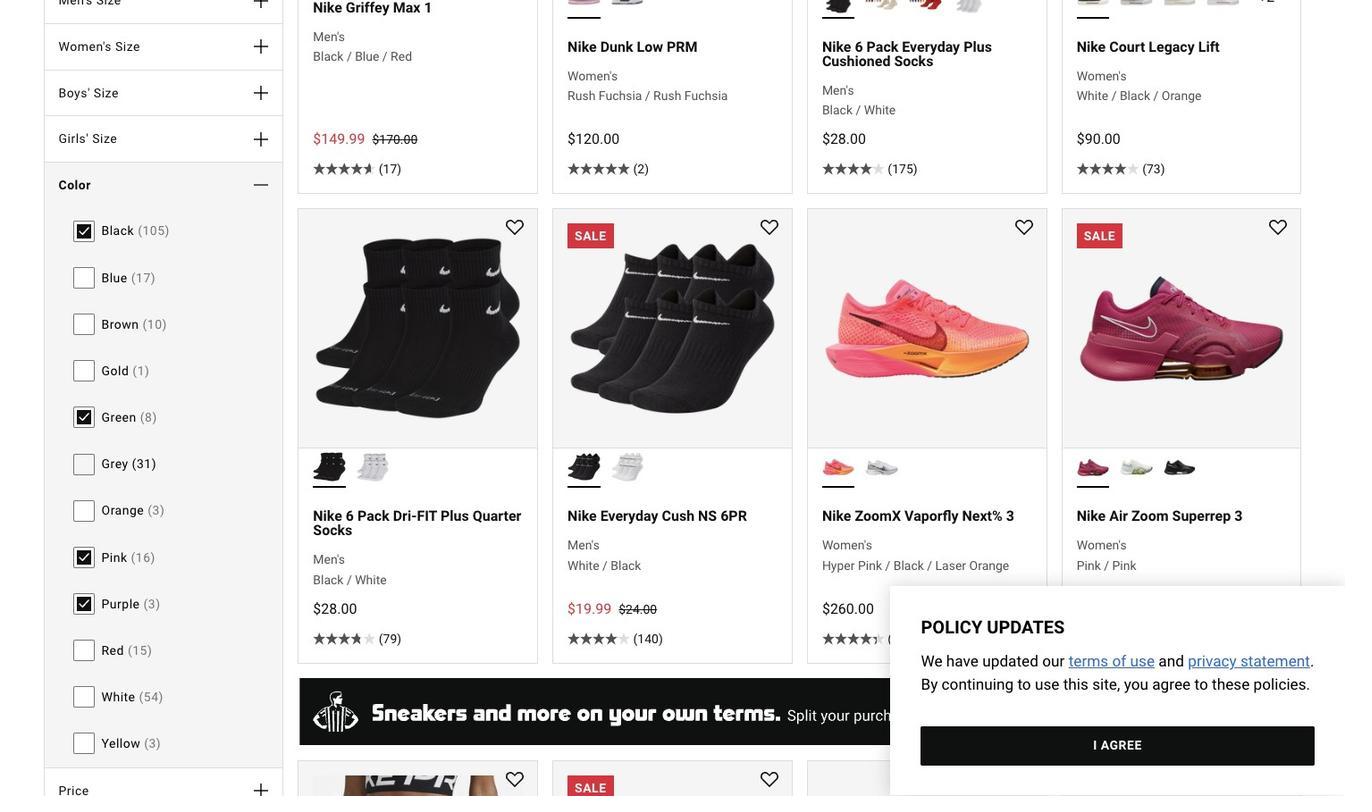 Task type: vqa. For each thing, say whether or not it's contained in the screenshot.


Task type: locate. For each thing, give the bounding box(es) containing it.
green
[[101, 410, 137, 425]]

boys' size
[[59, 86, 119, 100]]

lift
[[1199, 38, 1220, 55]]

0 horizontal spatial nike everyday cush ns 6pr - men's white/black image
[[568, 451, 601, 484]]

1 vertical spatial blue
[[101, 271, 128, 285]]

0 vertical spatial size
[[115, 39, 140, 54]]

nike inside nike 6 pack everyday plus cushioned socks
[[822, 38, 852, 55]]

1 nike everyday cush ns 6pr - men's white/black image from the left
[[568, 451, 601, 484]]

0 horizontal spatial orange
[[101, 504, 144, 518]]

sale right manage favorites - nike pro 365 3" shorts - women's "icon"
[[575, 782, 607, 796]]

0 horizontal spatial men's black / white
[[313, 553, 387, 587]]

size right boys'
[[94, 86, 119, 100]]

1 horizontal spatial pack
[[867, 38, 899, 55]]

6 inside nike 6 pack dri-fit plus quarter socks
[[346, 508, 354, 525]]

pink
[[101, 550, 127, 565], [858, 559, 883, 573], [1077, 559, 1101, 573], [1113, 559, 1137, 573]]

white ( 54 )
[[101, 690, 164, 705]]

( 196 )
[[888, 632, 918, 647]]

blue inside men's black / blue / red
[[355, 50, 379, 64]]

purple ( 3 )
[[101, 597, 161, 611]]

0 horizontal spatial rush
[[568, 89, 596, 103]]

blue ( 17 )
[[101, 271, 156, 285]]

men's inside men's white / black
[[568, 539, 600, 553]]

women's size button
[[44, 24, 283, 69]]

rush down prm
[[654, 89, 682, 103]]

pink down air
[[1113, 559, 1137, 573]]

women's down court
[[1077, 69, 1127, 83]]

next%
[[962, 508, 1003, 525]]

0 horizontal spatial 6
[[346, 508, 354, 525]]

white up $90.00 on the top
[[1077, 89, 1109, 103]]

6 for nike 6 pack dri-fit plus quarter socks
[[346, 508, 354, 525]]

size right girls'
[[92, 132, 117, 146]]

1 horizontal spatial red
[[391, 50, 412, 64]]

pack inside nike 6 pack everyday plus cushioned socks
[[867, 38, 899, 55]]

3 right the yellow
[[149, 737, 156, 751]]

$28.00
[[822, 131, 866, 148], [313, 601, 357, 618]]

white inside women's white / black / orange
[[1077, 89, 1109, 103]]

/ up $19.99 $24.00
[[603, 559, 608, 573]]

0 vertical spatial 17
[[383, 162, 397, 177]]

16
[[136, 550, 151, 565]]

grey ( 31 )
[[101, 457, 156, 471]]

54
[[144, 690, 159, 705]]

black inside women's white / black / orange
[[1120, 89, 1151, 103]]

nike 6 pack dri-fit plus quarter socks - men's black/white image
[[313, 451, 346, 484]]

nike for nike air zoom superrep 3
[[1077, 508, 1106, 525]]

brown ( 10 )
[[101, 317, 167, 331]]

nike down "nike 6 pack everyday plus cushioned socks - men's black/white" image
[[822, 38, 852, 55]]

1 horizontal spatial 6
[[855, 38, 863, 55]]

red ( 15 )
[[101, 644, 152, 658]]

red left the 15
[[101, 644, 124, 658]]

girls'
[[59, 132, 89, 146]]

(
[[379, 162, 383, 177], [634, 162, 638, 177], [888, 162, 892, 177], [1143, 162, 1147, 177], [138, 224, 143, 238], [131, 271, 136, 285], [143, 317, 147, 331], [133, 364, 137, 378], [140, 410, 145, 425], [132, 457, 137, 471], [148, 504, 152, 518], [131, 550, 136, 565], [143, 597, 148, 611], [379, 632, 383, 647], [634, 632, 638, 647], [888, 632, 892, 647], [128, 644, 133, 658], [139, 690, 144, 705], [144, 737, 149, 751]]

1 horizontal spatial nike court legacy lift - women's white/black/orange image
[[1121, 0, 1153, 14]]

17 down $170.00
[[383, 162, 397, 177]]

1 horizontal spatial fuchsia
[[685, 89, 728, 103]]

women's down dunk
[[568, 69, 618, 83]]

have
[[947, 653, 979, 671]]

0 vertical spatial orange
[[1162, 89, 1202, 103]]

6 inside nike 6 pack everyday plus cushioned socks
[[855, 38, 863, 55]]

updated
[[983, 653, 1039, 671]]

pink right the hyper
[[858, 559, 883, 573]]

terms of use link
[[1069, 653, 1155, 671]]

manage favorites - nike air zoom superrep 3 - women's image
[[761, 773, 779, 791]]

women's down air
[[1077, 539, 1127, 553]]

women's size
[[59, 39, 140, 54]]

0 horizontal spatial use
[[1035, 677, 1060, 694]]

nike 6 pack dri-fit plus quarter socks - men's white/black image
[[357, 451, 389, 484]]

nike court legacy lift - women's white/black/orange image up court
[[1121, 0, 1153, 14]]

/ inside men's white / black
[[603, 559, 608, 573]]

quarter
[[473, 508, 522, 525]]

nike for nike dunk low prm
[[568, 38, 597, 55]]

1 vertical spatial plus
[[441, 508, 469, 525]]

men's black / white up '79'
[[313, 553, 387, 587]]

cushioned
[[822, 52, 891, 69]]

nike 6 pack everyday plus cushioned socks - men's multi/rainbow image
[[909, 0, 942, 14]]

women's inside women's hyper pink / black / laser orange
[[822, 539, 873, 553]]

privacy banner region
[[891, 587, 1346, 797]]

rush up $120.00
[[568, 89, 596, 103]]

/ down nike air zoom superrep 3
[[1104, 559, 1110, 573]]

/ right the hyper
[[886, 559, 891, 573]]

1 vertical spatial red
[[101, 644, 124, 658]]

everyday down 'nike 6 pack everyday plus cushioned socks - men's multi/rainbow' image
[[902, 38, 960, 55]]

fuchsia down prm
[[685, 89, 728, 103]]

size up boys' size dropdown button
[[115, 39, 140, 54]]

black ( 105 )
[[101, 224, 170, 238]]

socks down 'nike 6 pack everyday plus cushioned socks - men's multi/rainbow' image
[[894, 52, 934, 69]]

men's black / white for nike 6 pack everyday plus cushioned socks
[[822, 83, 896, 117]]

15
[[133, 644, 148, 658]]

140
[[638, 632, 659, 647]]

pack left the dri-
[[358, 508, 390, 525]]

nike up men's white / black
[[568, 508, 597, 525]]

105
[[143, 224, 165, 238]]

white
[[1077, 89, 1109, 103], [864, 103, 896, 117], [568, 559, 600, 573], [355, 573, 387, 587], [101, 690, 135, 705]]

women's inside 'women's rush fuchsia / rush fuchsia'
[[568, 69, 618, 83]]

orange down legacy
[[1162, 89, 1202, 103]]

men's
[[313, 29, 345, 44], [822, 83, 854, 97], [568, 539, 600, 553], [313, 553, 345, 567]]

2 to from the left
[[1195, 677, 1209, 694]]

0 vertical spatial everyday
[[902, 38, 960, 55]]

nike court legacy lift - women's white/guava ice/red stardust image
[[1207, 0, 1240, 14]]

175
[[892, 162, 914, 177]]

men's white / black
[[568, 539, 641, 573]]

nike court legacy lift - women's white/white/orange image
[[1164, 0, 1197, 14]]

pack for dri-
[[358, 508, 390, 525]]

pink inside women's hyper pink / black / laser orange
[[858, 559, 883, 573]]

2 vertical spatial orange
[[970, 559, 1010, 573]]

1 vertical spatial pack
[[358, 508, 390, 525]]

0 horizontal spatial fuchsia
[[599, 89, 642, 103]]

0 vertical spatial red
[[391, 50, 412, 64]]

use down our
[[1035, 677, 1060, 694]]

site,
[[1093, 677, 1121, 694]]

2 horizontal spatial orange
[[1162, 89, 1202, 103]]

use right the of on the bottom right of the page
[[1131, 653, 1155, 671]]

0 vertical spatial men's black / white
[[822, 83, 896, 117]]

nike inside nike 6 pack dri-fit plus quarter socks
[[313, 508, 342, 525]]

nike left the zoomx
[[822, 508, 852, 525]]

of
[[1113, 653, 1127, 671]]

0 vertical spatial pack
[[867, 38, 899, 55]]

fuchsia down dunk
[[599, 89, 642, 103]]

socks down nike 6 pack dri-fit plus quarter socks - men's black/white image on the left of page
[[313, 522, 353, 539]]

this
[[1064, 677, 1089, 694]]

1 horizontal spatial 17
[[383, 162, 397, 177]]

0 horizontal spatial $28.00
[[313, 601, 357, 618]]

size for women's size
[[115, 39, 140, 54]]

women's inside women's pink / pink
[[1077, 539, 1127, 553]]

blue up brown
[[101, 271, 128, 285]]

nike court legacy lift - women's white/black/orange image
[[1077, 0, 1110, 14], [1121, 0, 1153, 14]]

$19.99 $24.00
[[568, 601, 657, 618]]

3 for yellow ( 3 )
[[149, 737, 156, 751]]

red inside men's black / blue / red
[[391, 50, 412, 64]]

0 vertical spatial use
[[1131, 653, 1155, 671]]

1 horizontal spatial to
[[1195, 677, 1209, 694]]

and
[[1159, 653, 1185, 671]]

0 vertical spatial socks
[[894, 52, 934, 69]]

1 vertical spatial $28.00
[[313, 601, 357, 618]]

women's inside women's white / black / orange
[[1077, 69, 1127, 83]]

everyday up men's white / black
[[601, 508, 659, 525]]

3 right superrep
[[1235, 508, 1243, 525]]

2 vertical spatial size
[[92, 132, 117, 146]]

sale
[[575, 229, 607, 244], [1084, 229, 1116, 244], [575, 782, 607, 796]]

red up $170.00
[[391, 50, 412, 64]]

/ inside women's pink / pink
[[1104, 559, 1110, 573]]

women's for nike dunk low prm
[[568, 69, 618, 83]]

sale right manage favorites - nike zoomx vaporfly next% 3 - women's image at the right of the page
[[1084, 229, 1116, 244]]

$149.99 $170.00
[[313, 131, 418, 148]]

plus down nike 6 pack everyday plus cushioned socks - men's white/black icon
[[964, 38, 992, 55]]

continuing
[[942, 677, 1014, 694]]

these
[[1212, 677, 1250, 694]]

blue
[[355, 50, 379, 64], [101, 271, 128, 285]]

air
[[1110, 508, 1128, 525]]

policies.
[[1254, 677, 1311, 694]]

0 vertical spatial plus
[[964, 38, 992, 55]]

0 horizontal spatial red
[[101, 644, 124, 658]]

socks inside nike 6 pack everyday plus cushioned socks
[[894, 52, 934, 69]]

court
[[1110, 38, 1146, 55]]

3 down grey ( 31 )
[[152, 504, 160, 518]]

1 horizontal spatial socks
[[894, 52, 934, 69]]

1 vertical spatial size
[[94, 86, 119, 100]]

0 horizontal spatial plus
[[441, 508, 469, 525]]

men's black / white down cushioned at the top
[[822, 83, 896, 117]]

plus inside nike 6 pack dri-fit plus quarter socks
[[441, 508, 469, 525]]

plus right fit on the bottom of page
[[441, 508, 469, 525]]

pack inside nike 6 pack dri-fit plus quarter socks
[[358, 508, 390, 525]]

men's inside men's black / blue / red
[[313, 29, 345, 44]]

to down privacy
[[1195, 677, 1209, 694]]

nike everyday cush ns 6pr - men's white/black image
[[568, 451, 601, 484], [611, 451, 644, 484]]

1 horizontal spatial use
[[1131, 653, 1155, 671]]

3 for purple ( 3 )
[[148, 597, 156, 611]]

nike court legacy lift - women's white/black/orange image up nike court legacy lift on the top right of page
[[1077, 0, 1110, 14]]

0 horizontal spatial nike court legacy lift - women's white/black/orange image
[[1077, 0, 1110, 14]]

3
[[152, 504, 160, 518], [1007, 508, 1015, 525], [1235, 508, 1243, 525], [148, 597, 156, 611], [149, 737, 156, 751]]

manage favorites - nike pro 365 3" shorts - women's image
[[506, 773, 524, 791]]

legacy
[[1149, 38, 1195, 55]]

orange right laser
[[970, 559, 1010, 573]]

our
[[1043, 653, 1065, 671]]

$19.99
[[568, 601, 612, 618]]

pink left 16
[[101, 550, 127, 565]]

rush
[[568, 89, 596, 103], [654, 89, 682, 103]]

0 vertical spatial $28.00
[[822, 131, 866, 148]]

white inside men's white / black
[[568, 559, 600, 573]]

0 horizontal spatial socks
[[313, 522, 353, 539]]

$170.00
[[372, 133, 418, 147]]

1 horizontal spatial $28.00
[[822, 131, 866, 148]]

sale for air
[[1084, 229, 1116, 244]]

nike zoomx vaporfly next% 3 - women's hyper pink/black/laser orange image
[[822, 451, 855, 484]]

0 horizontal spatial to
[[1018, 677, 1032, 694]]

women's up the hyper
[[822, 539, 873, 553]]

nike left dunk
[[568, 38, 597, 55]]

yellow ( 3 )
[[101, 737, 161, 751]]

nike 6 pack everyday plus cushioned socks - men's black/white image
[[822, 0, 855, 14]]

1 horizontal spatial nike everyday cush ns 6pr - men's white/black image
[[611, 451, 644, 484]]

nike for nike everyday cush ns 6pr
[[568, 508, 597, 525]]

1 vertical spatial socks
[[313, 522, 353, 539]]

women's up "boys' size"
[[59, 39, 112, 54]]

0 horizontal spatial 17
[[136, 271, 151, 285]]

black inside men's white / black
[[611, 559, 641, 573]]

/ down low
[[645, 89, 651, 103]]

nike left air
[[1077, 508, 1106, 525]]

0 horizontal spatial pack
[[358, 508, 390, 525]]

6pr
[[721, 508, 747, 525]]

/ left laser
[[927, 559, 933, 573]]

boys'
[[59, 86, 90, 100]]

1 vertical spatial use
[[1035, 677, 1060, 694]]

zoom
[[1132, 508, 1169, 525]]

manage favorites - nike 6 pack dri-fit plus quarter socks - men's image
[[506, 220, 524, 238]]

/ up $90.00 on the top
[[1112, 89, 1117, 103]]

to
[[1018, 677, 1032, 694], [1195, 677, 1209, 694]]

1 horizontal spatial rush
[[654, 89, 682, 103]]

17 down the black ( 105 )
[[136, 271, 151, 285]]

women's rush fuchsia / rush fuchsia
[[568, 69, 728, 103]]

1 vertical spatial 6
[[346, 508, 354, 525]]

nike for nike 6 pack dri-fit plus quarter socks
[[313, 508, 342, 525]]

73
[[1147, 162, 1161, 177]]

sale right manage favorites - nike 6 pack dri-fit plus quarter socks - men's icon
[[575, 229, 607, 244]]

)
[[397, 162, 402, 177], [645, 162, 649, 177], [914, 162, 918, 177], [1161, 162, 1166, 177], [165, 224, 170, 238], [151, 271, 156, 285], [162, 317, 167, 331], [145, 364, 150, 378], [152, 410, 157, 425], [152, 457, 156, 471], [160, 504, 165, 518], [151, 550, 156, 565], [156, 597, 161, 611], [397, 632, 402, 647], [659, 632, 663, 647], [914, 632, 918, 647], [148, 644, 152, 658], [159, 690, 164, 705], [156, 737, 161, 751]]

2 nike court legacy lift - women's white/black/orange image from the left
[[1121, 0, 1153, 14]]

nike dunk low prm - women's university red/obsidian/white image
[[611, 0, 644, 14]]

pack down nike 6 pack everyday plus cushioned socks - men's multi/neutral icon in the right of the page
[[867, 38, 899, 55]]

$149.99
[[313, 131, 365, 148]]

orange ( 3 )
[[101, 504, 165, 518]]

white left the '54'
[[101, 690, 135, 705]]

white up $19.99
[[568, 559, 600, 573]]

orange inside women's hyper pink / black / laser orange
[[970, 559, 1010, 573]]

1 vertical spatial everyday
[[601, 508, 659, 525]]

0 vertical spatial 6
[[855, 38, 863, 55]]

to down updated
[[1018, 677, 1032, 694]]

socks inside nike 6 pack dri-fit plus quarter socks
[[313, 522, 353, 539]]

1 horizontal spatial orange
[[970, 559, 1010, 573]]

red
[[391, 50, 412, 64], [101, 644, 124, 658]]

1 horizontal spatial men's black / white
[[822, 83, 896, 117]]

1 vertical spatial men's black / white
[[313, 553, 387, 587]]

1 horizontal spatial everyday
[[902, 38, 960, 55]]

nike down nike 6 pack dri-fit plus quarter socks - men's black/white image on the left of page
[[313, 508, 342, 525]]

color button
[[44, 163, 283, 208]]

1 horizontal spatial blue
[[355, 50, 379, 64]]

0 vertical spatial blue
[[355, 50, 379, 64]]

men's for nike 6 pack everyday plus cushioned socks
[[822, 83, 854, 97]]

blue up "$149.99 $170.00" in the top left of the page
[[355, 50, 379, 64]]

0 horizontal spatial blue
[[101, 271, 128, 285]]

nike left court
[[1077, 38, 1106, 55]]

2 nike everyday cush ns 6pr - men's white/black image from the left
[[611, 451, 644, 484]]

orange up pink ( 16 )
[[101, 504, 144, 518]]

( 140 )
[[634, 632, 663, 647]]

by
[[921, 677, 938, 694]]

nike
[[568, 38, 597, 55], [822, 38, 852, 55], [1077, 38, 1106, 55], [313, 508, 342, 525], [568, 508, 597, 525], [822, 508, 852, 525], [1077, 508, 1106, 525]]

nike zoomx vaporfly next% 3 - women's white/dark smoke grey image
[[866, 451, 899, 484]]

3 right purple
[[148, 597, 156, 611]]

1 horizontal spatial plus
[[964, 38, 992, 55]]

fuchsia
[[599, 89, 642, 103], [685, 89, 728, 103]]



Task type: describe. For each thing, give the bounding box(es) containing it.
( 17 )
[[379, 162, 402, 177]]

ns
[[698, 508, 717, 525]]

agree
[[1101, 739, 1143, 753]]

2 fuchsia from the left
[[685, 89, 728, 103]]

1 rush from the left
[[568, 89, 596, 103]]

/ inside 'women's rush fuchsia / rush fuchsia'
[[645, 89, 651, 103]]

size for boys' size
[[94, 86, 119, 100]]

we have updated our terms of use and privacy statement . by continuing to use this site, you agree to these policies.
[[921, 653, 1315, 694]]

1 vertical spatial 17
[[136, 271, 151, 285]]

i
[[1094, 739, 1098, 753]]

plus inside nike 6 pack everyday plus cushioned socks
[[964, 38, 992, 55]]

$24.00
[[619, 603, 657, 617]]

everyday inside nike 6 pack everyday plus cushioned socks
[[902, 38, 960, 55]]

8
[[145, 410, 152, 425]]

sale for everyday
[[575, 229, 607, 244]]

hyper
[[822, 559, 855, 573]]

$120.00
[[568, 131, 620, 148]]

dri-
[[393, 508, 417, 525]]

nike for nike court legacy lift
[[1077, 38, 1106, 55]]

men's for nike 6 pack dri-fit plus quarter socks
[[313, 553, 345, 567]]

zoomx
[[855, 508, 901, 525]]

0 horizontal spatial everyday
[[601, 508, 659, 525]]

laser
[[936, 559, 967, 573]]

white down cushioned at the top
[[864, 103, 896, 117]]

3 right next%
[[1007, 508, 1015, 525]]

men's black / blue / red
[[313, 29, 412, 64]]

orange inside women's white / black / orange
[[1162, 89, 1202, 103]]

1
[[137, 364, 145, 378]]

boys' size button
[[44, 70, 283, 116]]

( 79 )
[[379, 632, 402, 647]]

men's black / white for nike 6 pack dri-fit plus quarter socks
[[313, 553, 387, 587]]

nike 6 pack everyday plus cushioned socks - men's white/black image
[[953, 0, 985, 14]]

$260.00
[[822, 601, 874, 618]]

2 rush from the left
[[654, 89, 682, 103]]

policy updates
[[921, 618, 1065, 639]]

196
[[892, 632, 914, 647]]

nike air zoom superrep 3 - women's pink/pink image
[[1077, 451, 1110, 484]]

cush
[[662, 508, 695, 525]]

terms
[[1069, 653, 1109, 671]]

grey
[[101, 457, 128, 471]]

pack for everyday
[[867, 38, 899, 55]]

green ( 8 )
[[101, 410, 157, 425]]

nike 6 pack everyday plus cushioned socks - men's multi/neutral image
[[866, 0, 899, 14]]

3 for orange ( 3 )
[[152, 504, 160, 518]]

i agree button
[[921, 727, 1315, 766]]

dunk
[[601, 38, 633, 55]]

10
[[147, 317, 162, 331]]

fit
[[417, 508, 437, 525]]

women's for nike zoomx vaporfly next% 3
[[822, 539, 873, 553]]

brown
[[101, 317, 139, 331]]

policy
[[921, 618, 983, 639]]

girls' size button
[[44, 117, 283, 162]]

women's inside dropdown button
[[59, 39, 112, 54]]

size for girls' size
[[92, 132, 117, 146]]

nike air zoom superrep 3 - women's white/blue/seafoam image
[[1121, 451, 1153, 484]]

we
[[921, 653, 943, 671]]

women's white / black / orange
[[1077, 69, 1202, 103]]

nike 6 pack dri-fit plus quarter socks
[[313, 508, 522, 539]]

black inside men's black / blue / red
[[313, 50, 344, 64]]

nike air zoom superrep 3 - women's black/white/black image
[[1164, 451, 1197, 484]]

/ down cushioned at the top
[[856, 103, 861, 117]]

nike court legacy lift
[[1077, 38, 1220, 55]]

low
[[637, 38, 663, 55]]

6 for nike 6 pack everyday plus cushioned socks
[[855, 38, 863, 55]]

nike 6 pack everyday plus cushioned socks
[[822, 38, 992, 69]]

nike for nike zoomx vaporfly next% 3
[[822, 508, 852, 525]]

girls' size
[[59, 132, 117, 146]]

statement
[[1241, 653, 1311, 671]]

manage favorites - nike air zoom superrep 3 - women's image
[[1270, 220, 1288, 238]]

nike dunk low prm
[[568, 38, 698, 55]]

$28.00 for nike 6 pack dri-fit plus quarter socks
[[313, 601, 357, 618]]

manage favorites - nike everyday cush ns 6pr - men's image
[[761, 220, 779, 238]]

agree
[[1153, 677, 1191, 694]]

1 to from the left
[[1018, 677, 1032, 694]]

women's pink / pink
[[1077, 539, 1137, 573]]

vaporfly
[[905, 508, 959, 525]]

yellow
[[101, 737, 141, 751]]

( 73 )
[[1143, 162, 1166, 177]]

black inside women's hyper pink / black / laser orange
[[894, 559, 924, 573]]

manage favorites - nike zoomx vaporfly next% 3 - women's image
[[1015, 220, 1033, 238]]

1 nike court legacy lift - women's white/black/orange image from the left
[[1077, 0, 1110, 14]]

prm
[[667, 38, 698, 55]]

.
[[1311, 653, 1315, 671]]

/ up the $149.99
[[347, 50, 352, 64]]

$90.00
[[1077, 131, 1121, 148]]

women's for nike court legacy lift
[[1077, 69, 1127, 83]]

privacy
[[1189, 653, 1237, 671]]

updates
[[987, 618, 1065, 639]]

you
[[1124, 677, 1149, 694]]

nike air zoom superrep 3
[[1077, 508, 1243, 525]]

gold
[[101, 364, 129, 378]]

i agree
[[1094, 739, 1143, 753]]

1 vertical spatial orange
[[101, 504, 144, 518]]

2
[[638, 162, 645, 177]]

/ down nike 6 pack dri-fit plus quarter socks
[[347, 573, 352, 587]]

gold ( 1 )
[[101, 364, 150, 378]]

79
[[383, 632, 397, 647]]

( 175 )
[[888, 162, 918, 177]]

men's for nike everyday cush ns 6pr
[[568, 539, 600, 553]]

white up '79'
[[355, 573, 387, 587]]

purple
[[101, 597, 140, 611]]

nike for nike 6 pack everyday plus cushioned socks
[[822, 38, 852, 55]]

31
[[137, 457, 152, 471]]

women's for nike air zoom superrep 3
[[1077, 539, 1127, 553]]

/ up $170.00
[[383, 50, 388, 64]]

1 fuchsia from the left
[[599, 89, 642, 103]]

superrep
[[1173, 508, 1231, 525]]

$28.00 for nike 6 pack everyday plus cushioned socks
[[822, 131, 866, 148]]

pink down nike air zoom superrep 3
[[1077, 559, 1101, 573]]

nike dunk low prm - women's rush fuchsia/rush fuchsia image
[[568, 0, 601, 14]]

/ down nike court legacy lift on the top right of page
[[1154, 89, 1159, 103]]

privacy statement link
[[1189, 653, 1311, 671]]



